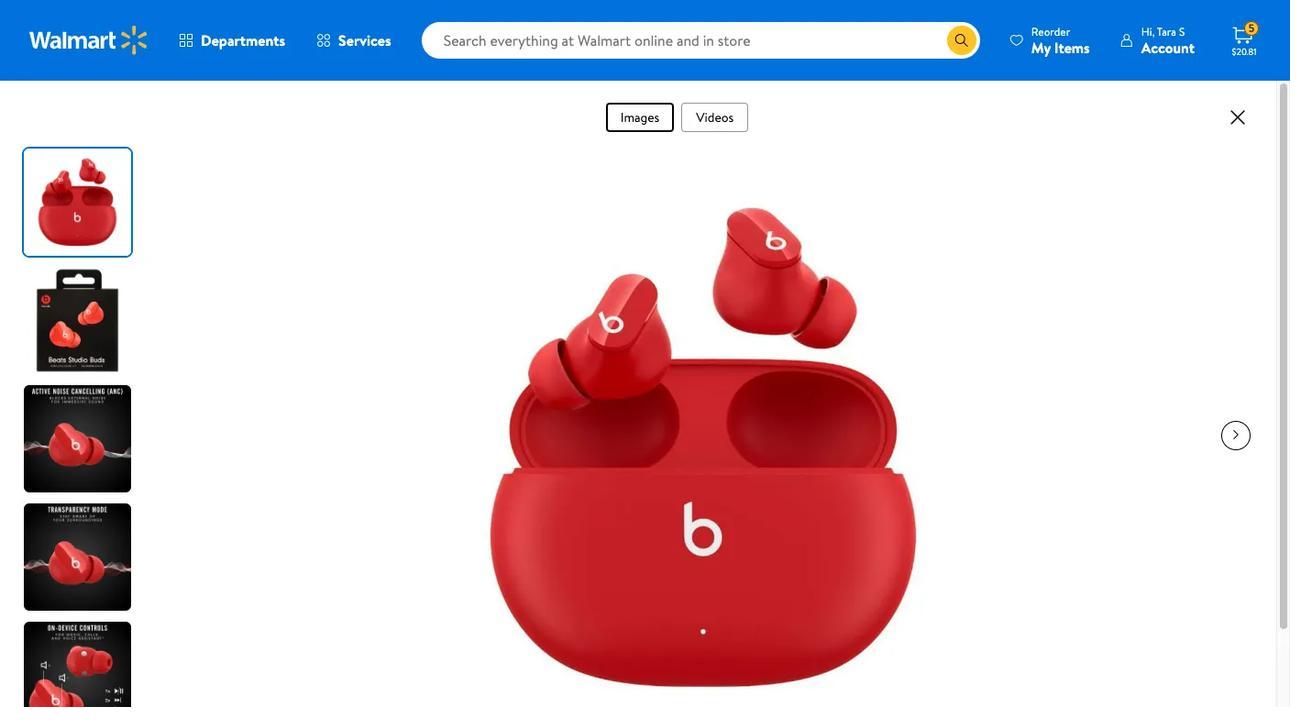 Task type: describe. For each thing, give the bounding box(es) containing it.
image 2 of beats studio buds – true wireless noise cancelling bluetooth earbuds - beats red image
[[24, 385, 131, 493]]

image 4 of beats studio buds – true wireless noise cancelling bluetooth earbuds - beats red image
[[24, 622, 131, 707]]

/
[[91, 136, 96, 154]]

cancelling
[[883, 372, 968, 396]]

you
[[887, 472, 907, 491]]

electronics link
[[22, 136, 84, 154]]

color
[[923, 597, 953, 616]]

beats studio buds – true wireless noise cancelling bluetooth earbuds - beats red - image 2 of 19 image
[[31, 410, 139, 517]]

grocery & essentials
[[614, 89, 728, 107]]

5 $20.81
[[1233, 20, 1257, 58]]

image 3 of beats studio buds – true wireless noise cancelling bluetooth earbuds - beats red image
[[24, 504, 131, 611]]

actual
[[883, 597, 919, 616]]

price
[[883, 497, 908, 513]]

$20.81
[[1233, 45, 1257, 58]]

1 vertical spatial beats
[[1136, 372, 1180, 396]]

electronics
[[22, 136, 84, 154]]

zoom image modal image
[[802, 295, 824, 317]]

images button
[[606, 103, 674, 132]]

beats studio buds – true wireless noise cancelling bluetooth earbuds - beats red image
[[410, 154, 997, 707]]

buds
[[988, 344, 1027, 369]]

wireless
[[1084, 344, 1150, 369]]

now
[[883, 433, 934, 469]]

electronics / audio
[[22, 136, 136, 154]]

images
[[621, 108, 660, 127]]

grocery & essentials link
[[606, 88, 736, 108]]

essentials
[[673, 89, 728, 107]]

beats studio buds – true wireless noise cancelling bluetooth earbuds - beats red - image 3 of 19 image
[[31, 528, 139, 636]]

actual color
[[883, 597, 953, 616]]

true
[[1045, 344, 1079, 369]]



Task type: locate. For each thing, give the bounding box(es) containing it.
close dialog image
[[1227, 106, 1249, 128]]

Search search field
[[422, 22, 980, 59]]

beats
[[883, 344, 927, 369], [1136, 372, 1180, 396]]

bluetooth
[[972, 372, 1051, 396]]

walmart image
[[29, 26, 149, 55]]

–
[[1031, 344, 1041, 369]]

walmart+
[[1206, 115, 1260, 133]]

beats studio buds – true wireless noise cancelling bluetooth earbuds - beats red - image 1 of 19 image
[[31, 292, 139, 399]]

walmart+ link
[[1197, 114, 1269, 134]]

beats right -
[[1136, 372, 1180, 396]]

1 horizontal spatial beats
[[1136, 372, 1180, 396]]

beats studio buds – true wireless noise cancelling bluetooth earbuds - beats red
[[883, 344, 1216, 396]]

now $99.95 you save price when purchased online
[[883, 433, 1019, 513]]

purchased
[[938, 497, 987, 513]]

0 horizontal spatial beats
[[883, 344, 927, 369]]

beats up cancelling
[[883, 344, 927, 369]]

save
[[910, 472, 934, 491]]

videos button
[[682, 103, 749, 132]]

actual color list
[[880, 623, 1257, 706]]

0 vertical spatial next media item image
[[1229, 428, 1244, 442]]

add to favorites list, beats studio buds – true wireless noise cancelling bluetooth earbuds - beats red image
[[802, 255, 824, 277]]

online
[[990, 497, 1019, 513]]

image 1 of beats studio buds – true wireless noise cancelling bluetooth earbuds - beats red image
[[24, 267, 131, 374]]

earbuds
[[1056, 372, 1120, 396]]

noise
[[1154, 344, 1200, 369]]

studio
[[932, 344, 983, 369]]

next media item image
[[1229, 428, 1244, 442], [804, 516, 826, 538]]

&
[[662, 89, 670, 107]]

0 vertical spatial beats
[[883, 344, 927, 369]]

list item
[[1012, 628, 1064, 701], [1075, 628, 1127, 701], [954, 634, 995, 675], [1144, 634, 1185, 675]]

1 horizontal spatial next media item image
[[1229, 428, 1244, 442]]

1 vertical spatial next media item image
[[804, 516, 826, 538]]

videos
[[696, 108, 734, 127]]

view video image
[[802, 336, 824, 358]]

grocery
[[614, 89, 659, 107]]

Walmart Site-Wide search field
[[422, 22, 980, 59]]

image 0 of beats studio buds – true wireless noise cancelling bluetooth earbuds - beats red image
[[24, 149, 131, 256]]

-
[[1125, 372, 1131, 396]]

audio
[[104, 136, 136, 154]]

red
[[1184, 372, 1216, 396]]

$99.95
[[941, 433, 1013, 469]]

0 horizontal spatial next media item image
[[804, 516, 826, 538]]

audio link
[[104, 136, 136, 154]]

when
[[910, 497, 936, 513]]

beats studio buds – true wireless noise cancelling bluetooth earbuds - beats red - image 4 of 19 image
[[31, 647, 139, 707]]

5
[[1249, 20, 1255, 36]]



Task type: vqa. For each thing, say whether or not it's contained in the screenshot.
getting
no



